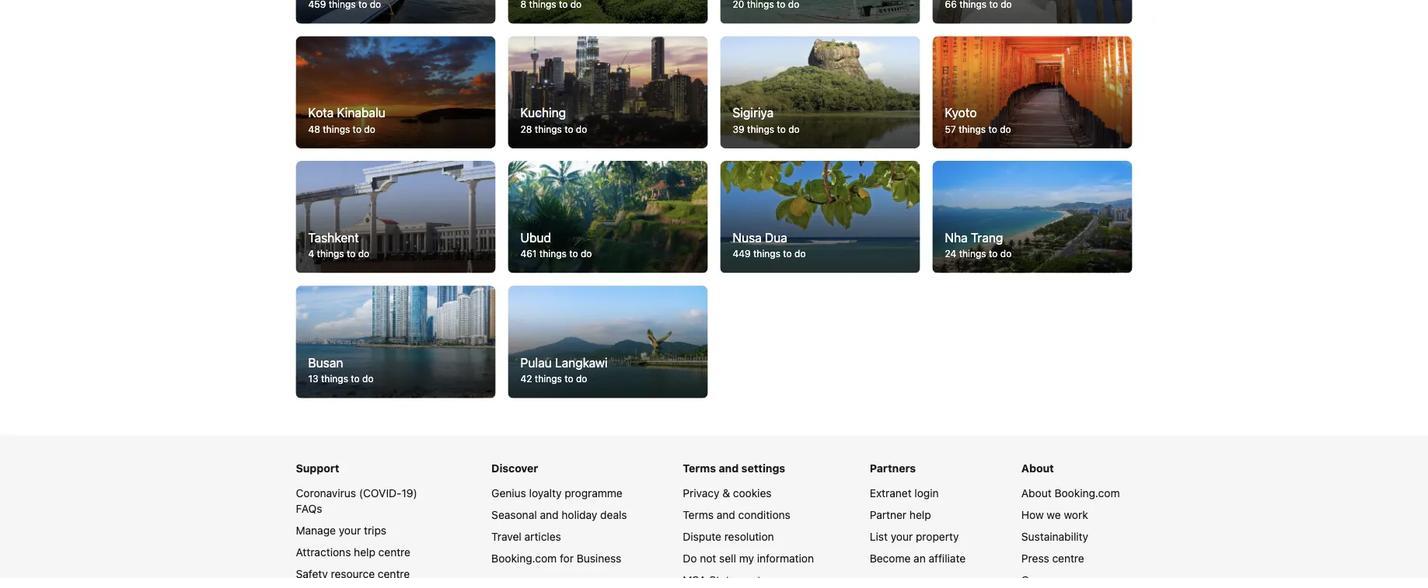 Task type: locate. For each thing, give the bounding box(es) containing it.
to inside kuching 28 things to do
[[564, 124, 573, 134]]

list
[[870, 530, 888, 543]]

about for about booking.com
[[1021, 486, 1052, 499]]

property
[[916, 530, 959, 543]]

become an affiliate
[[870, 552, 966, 565]]

cookies
[[733, 486, 772, 499]]

to inside "tashkent 4 things to do"
[[347, 248, 356, 259]]

things down kyoto on the top right of the page
[[959, 124, 986, 134]]

461
[[520, 248, 537, 259]]

to down dua
[[783, 248, 792, 259]]

discover
[[491, 462, 538, 474]]

and down '&'
[[717, 508, 735, 521]]

sigiriya 39 things to do
[[733, 105, 800, 134]]

help down "trips"
[[354, 546, 375, 558]]

0 horizontal spatial your
[[339, 524, 361, 537]]

42
[[520, 373, 532, 384]]

extranet login link
[[870, 486, 939, 499]]

0 horizontal spatial booking.com
[[491, 552, 557, 565]]

to right 461
[[569, 248, 578, 259]]

0 vertical spatial booking.com
[[1054, 486, 1120, 499]]

do inside sigiriya 39 things to do
[[788, 124, 800, 134]]

13
[[308, 373, 318, 384]]

4
[[308, 248, 314, 259]]

1 vertical spatial help
[[354, 546, 375, 558]]

do down trang
[[1000, 248, 1012, 259]]

ubud image
[[508, 161, 708, 273]]

and down the loyalty
[[540, 508, 559, 521]]

and for conditions
[[717, 508, 735, 521]]

449
[[733, 248, 751, 259]]

terms and conditions link
[[683, 508, 790, 521]]

tashkent
[[308, 230, 359, 245]]

terms up privacy
[[683, 462, 716, 474]]

sustainability link
[[1021, 530, 1088, 543]]

things inside sigiriya 39 things to do
[[747, 124, 774, 134]]

about up how
[[1021, 486, 1052, 499]]

to right 57
[[988, 124, 997, 134]]

1 vertical spatial terms
[[683, 508, 714, 521]]

help
[[909, 508, 931, 521], [354, 546, 375, 558]]

to inside kyoto 57 things to do
[[988, 124, 997, 134]]

and up privacy & cookies
[[719, 462, 739, 474]]

to down trang
[[989, 248, 998, 259]]

travel articles
[[491, 530, 561, 543]]

nha trang 24 things to do
[[945, 230, 1012, 259]]

19)
[[402, 486, 417, 499]]

my
[[739, 552, 754, 565]]

genius
[[491, 486, 526, 499]]

things down sigiriya
[[747, 124, 774, 134]]

pulau langkawi image
[[508, 286, 708, 398]]

list your property
[[870, 530, 959, 543]]

partner
[[870, 508, 907, 521]]

things down kuching
[[535, 124, 562, 134]]

do
[[364, 124, 375, 134], [576, 124, 587, 134], [788, 124, 800, 134], [1000, 124, 1011, 134], [358, 248, 369, 259], [581, 248, 592, 259], [795, 248, 806, 259], [1000, 248, 1012, 259], [362, 373, 374, 384], [576, 373, 587, 384]]

kota
[[308, 105, 334, 120]]

seasonal and holiday deals link
[[491, 508, 627, 521]]

seasonal and holiday deals
[[491, 508, 627, 521]]

do right 13
[[362, 373, 374, 384]]

things down tashkent
[[317, 248, 344, 259]]

how we work link
[[1021, 508, 1088, 521]]

attractions help centre link
[[296, 546, 410, 558]]

do right 449
[[795, 248, 806, 259]]

0 horizontal spatial help
[[354, 546, 375, 558]]

your down partner help
[[891, 530, 913, 543]]

do right 28
[[576, 124, 587, 134]]

resolution
[[724, 530, 774, 543]]

do inside kuching 28 things to do
[[576, 124, 587, 134]]

affiliate
[[929, 552, 966, 565]]

57
[[945, 124, 956, 134]]

2 terms from the top
[[683, 508, 714, 521]]

centre down "trips"
[[378, 546, 410, 558]]

genius loyalty programme link
[[491, 486, 622, 499]]

do inside pulau langkawi 42 things to do
[[576, 373, 587, 384]]

48
[[308, 124, 320, 134]]

about booking.com
[[1021, 486, 1120, 499]]

1 terms from the top
[[683, 462, 716, 474]]

do down tashkent
[[358, 248, 369, 259]]

dispute
[[683, 530, 721, 543]]

things
[[323, 124, 350, 134], [535, 124, 562, 134], [747, 124, 774, 134], [959, 124, 986, 134], [317, 248, 344, 259], [539, 248, 567, 259], [753, 248, 780, 259], [959, 248, 986, 259], [321, 373, 348, 384], [535, 373, 562, 384]]

do right 461
[[581, 248, 592, 259]]

terms for terms and settings
[[683, 462, 716, 474]]

to right 13
[[351, 373, 360, 384]]

to down langkawi at the left
[[565, 373, 573, 384]]

do not sell my information
[[683, 552, 814, 565]]

your
[[339, 524, 361, 537], [891, 530, 913, 543]]

1 horizontal spatial help
[[909, 508, 931, 521]]

things down ubud
[[539, 248, 567, 259]]

do not sell my information link
[[683, 552, 814, 565]]

1 horizontal spatial your
[[891, 530, 913, 543]]

kinabalu
[[337, 105, 385, 120]]

privacy & cookies link
[[683, 486, 772, 499]]

and for holiday
[[540, 508, 559, 521]]

partners
[[870, 462, 916, 474]]

trang
[[971, 230, 1003, 245]]

things inside nha trang 24 things to do
[[959, 248, 986, 259]]

kota kinabalu 48 things to do
[[308, 105, 385, 134]]

things inside kuching 28 things to do
[[535, 124, 562, 134]]

ubud 461 things to do
[[520, 230, 592, 259]]

do
[[683, 552, 697, 565]]

cala an image
[[720, 0, 920, 24]]

nha trang image
[[932, 161, 1132, 273]]

2 about from the top
[[1021, 486, 1052, 499]]

things down pulau
[[535, 373, 562, 384]]

do right 57
[[1000, 124, 1011, 134]]

work
[[1064, 508, 1088, 521]]

to down kuching
[[564, 124, 573, 134]]

do down kinabalu
[[364, 124, 375, 134]]

help up list your property
[[909, 508, 931, 521]]

0 vertical spatial help
[[909, 508, 931, 521]]

pulau langkawi 42 things to do
[[520, 355, 608, 384]]

press centre link
[[1021, 552, 1084, 565]]

to inside pulau langkawi 42 things to do
[[565, 373, 573, 384]]

travel articles link
[[491, 530, 561, 543]]

to inside kota kinabalu 48 things to do
[[353, 124, 361, 134]]

about up about booking.com link
[[1021, 462, 1054, 474]]

0 vertical spatial about
[[1021, 462, 1054, 474]]

things right 48
[[323, 124, 350, 134]]

things down busan
[[321, 373, 348, 384]]

privacy
[[683, 486, 719, 499]]

about for about
[[1021, 462, 1054, 474]]

coronavirus (covid-19) faqs
[[296, 486, 417, 515]]

do down langkawi at the left
[[576, 373, 587, 384]]

to right 39 on the right top of the page
[[777, 124, 786, 134]]

1 vertical spatial about
[[1021, 486, 1052, 499]]

to down kinabalu
[[353, 124, 361, 134]]

(covid-
[[359, 486, 402, 499]]

nusa
[[733, 230, 762, 245]]

1 horizontal spatial booking.com
[[1054, 486, 1120, 499]]

do right 39 on the right top of the page
[[788, 124, 800, 134]]

articles
[[524, 530, 561, 543]]

booking.com up work
[[1054, 486, 1120, 499]]

things down dua
[[753, 248, 780, 259]]

coronavirus (covid-19) faqs link
[[296, 486, 417, 515]]

centre down sustainability link
[[1052, 552, 1084, 565]]

to down tashkent
[[347, 248, 356, 259]]

genius loyalty programme
[[491, 486, 622, 499]]

do inside nha trang 24 things to do
[[1000, 248, 1012, 259]]

things down trang
[[959, 248, 986, 259]]

0 vertical spatial terms
[[683, 462, 716, 474]]

anuradhapura image
[[932, 0, 1132, 24]]

do inside 'nusa dua 449 things to do'
[[795, 248, 806, 259]]

1 about from the top
[[1021, 462, 1054, 474]]

your for manage
[[339, 524, 361, 537]]

0 horizontal spatial centre
[[378, 546, 410, 558]]

things inside "tashkent 4 things to do"
[[317, 248, 344, 259]]

sell
[[719, 552, 736, 565]]

ubud
[[520, 230, 551, 245]]

booking.com down travel articles link
[[491, 552, 557, 565]]

nha
[[945, 230, 968, 245]]

travel
[[491, 530, 521, 543]]

your up attractions help centre
[[339, 524, 361, 537]]

login
[[915, 486, 939, 499]]

kuching image
[[508, 36, 708, 148]]

terms down privacy
[[683, 508, 714, 521]]



Task type: vqa. For each thing, say whether or not it's contained in the screenshot.


Task type: describe. For each thing, give the bounding box(es) containing it.
faqs
[[296, 502, 322, 515]]

manage your trips link
[[296, 524, 386, 537]]

busan image
[[296, 286, 496, 398]]

nusa dua 449 things to do
[[733, 230, 806, 259]]

24
[[945, 248, 956, 259]]

for
[[560, 552, 574, 565]]

list your property link
[[870, 530, 959, 543]]

kyoto 57 things to do
[[945, 105, 1011, 134]]

to inside busan 13 things to do
[[351, 373, 360, 384]]

how
[[1021, 508, 1044, 521]]

not
[[700, 552, 716, 565]]

press centre
[[1021, 552, 1084, 565]]

how we work
[[1021, 508, 1088, 521]]

things inside 'nusa dua 449 things to do'
[[753, 248, 780, 259]]

help for partner
[[909, 508, 931, 521]]

terms for terms and conditions
[[683, 508, 714, 521]]

kuching 28 things to do
[[520, 105, 587, 134]]

things inside pulau langkawi 42 things to do
[[535, 373, 562, 384]]

coronavirus
[[296, 486, 356, 499]]

kuching
[[520, 105, 566, 120]]

deals
[[600, 508, 627, 521]]

things inside kyoto 57 things to do
[[959, 124, 986, 134]]

bandung image
[[508, 0, 708, 24]]

things inside busan 13 things to do
[[321, 373, 348, 384]]

kuta image
[[296, 0, 496, 24]]

extranet login
[[870, 486, 939, 499]]

attractions help centre
[[296, 546, 410, 558]]

to inside sigiriya 39 things to do
[[777, 124, 786, 134]]

sigiriya image
[[720, 36, 920, 148]]

partner help
[[870, 508, 931, 521]]

langkawi
[[555, 355, 608, 370]]

to inside ubud 461 things to do
[[569, 248, 578, 259]]

an
[[914, 552, 926, 565]]

booking.com for business link
[[491, 552, 621, 565]]

business
[[577, 552, 621, 565]]

do inside kyoto 57 things to do
[[1000, 124, 1011, 134]]

become an affiliate link
[[870, 552, 966, 565]]

do inside ubud 461 things to do
[[581, 248, 592, 259]]

your for list
[[891, 530, 913, 543]]

manage
[[296, 524, 336, 537]]

to inside 'nusa dua 449 things to do'
[[783, 248, 792, 259]]

about booking.com link
[[1021, 486, 1120, 499]]

and for settings
[[719, 462, 739, 474]]

kyoto
[[945, 105, 977, 120]]

dispute resolution link
[[683, 530, 774, 543]]

kota kinabalu image
[[296, 36, 496, 148]]

press
[[1021, 552, 1049, 565]]

things inside ubud 461 things to do
[[539, 248, 567, 259]]

loyalty
[[529, 486, 562, 499]]

sustainability
[[1021, 530, 1088, 543]]

things inside kota kinabalu 48 things to do
[[323, 124, 350, 134]]

to inside nha trang 24 things to do
[[989, 248, 998, 259]]

kyoto image
[[932, 36, 1132, 148]]

attractions
[[296, 546, 351, 558]]

manage your trips
[[296, 524, 386, 537]]

seasonal
[[491, 508, 537, 521]]

holiday
[[561, 508, 597, 521]]

do inside busan 13 things to do
[[362, 373, 374, 384]]

do inside "tashkent 4 things to do"
[[358, 248, 369, 259]]

we
[[1047, 508, 1061, 521]]

programme
[[565, 486, 622, 499]]

nusa dua image
[[720, 161, 920, 273]]

support
[[296, 462, 339, 474]]

28
[[520, 124, 532, 134]]

1 horizontal spatial centre
[[1052, 552, 1084, 565]]

sigiriya
[[733, 105, 774, 120]]

become
[[870, 552, 911, 565]]

help for attractions
[[354, 546, 375, 558]]

pulau
[[520, 355, 552, 370]]

dispute resolution
[[683, 530, 774, 543]]

terms and settings
[[683, 462, 785, 474]]

1 vertical spatial booking.com
[[491, 552, 557, 565]]

39
[[733, 124, 744, 134]]

busan
[[308, 355, 343, 370]]

busan 13 things to do
[[308, 355, 374, 384]]

&
[[722, 486, 730, 499]]

settings
[[741, 462, 785, 474]]

partner help link
[[870, 508, 931, 521]]

tashkent image
[[296, 161, 496, 273]]

trips
[[364, 524, 386, 537]]

privacy & cookies
[[683, 486, 772, 499]]

extranet
[[870, 486, 912, 499]]

booking.com for business
[[491, 552, 621, 565]]

conditions
[[738, 508, 790, 521]]

terms and conditions
[[683, 508, 790, 521]]

information
[[757, 552, 814, 565]]

do inside kota kinabalu 48 things to do
[[364, 124, 375, 134]]



